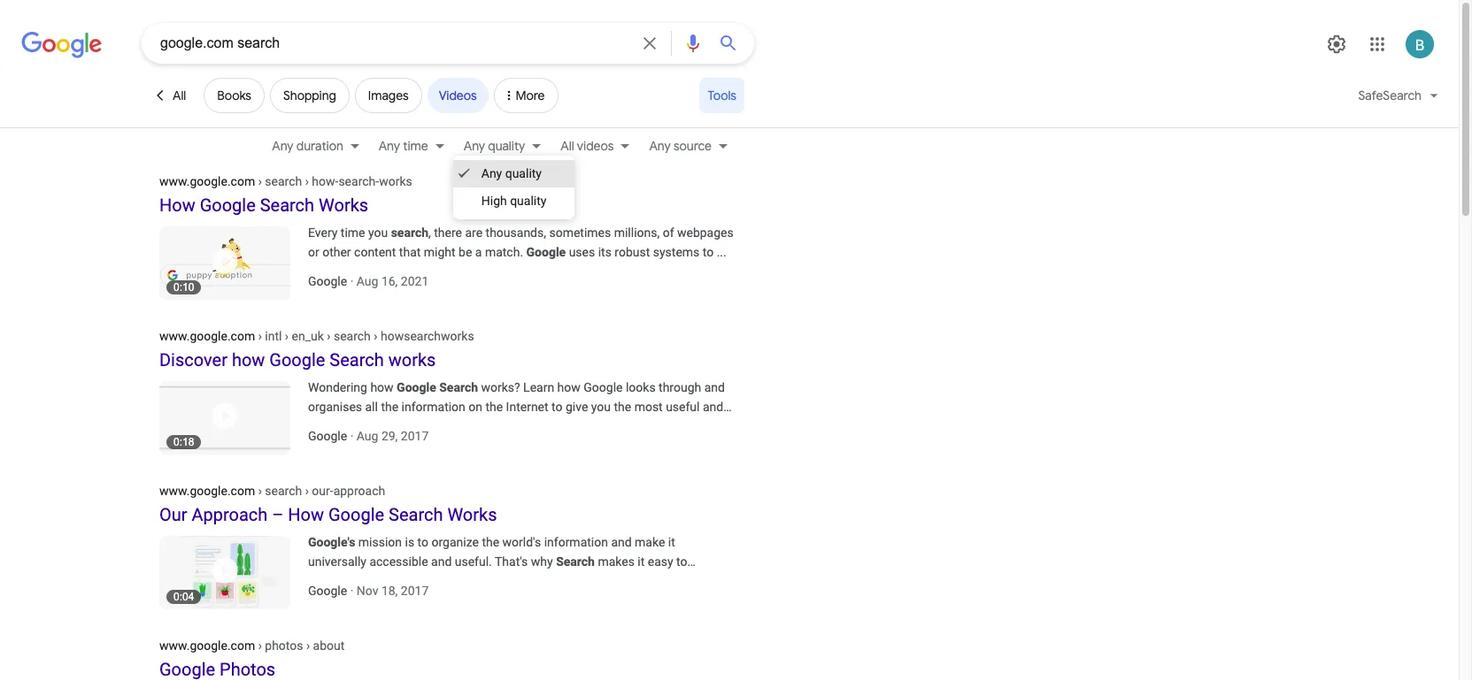 Task type: describe. For each thing, give the bounding box(es) containing it.
all videos button
[[550, 136, 639, 156]]

google · aug 29, 2017
[[308, 429, 429, 443]]

en_uk
[[292, 329, 324, 343]]

a inside "makes it easy to discover a broad range ..."
[[358, 574, 364, 589]]

google's
[[308, 536, 355, 550]]

our
[[159, 505, 187, 526]]

› left about
[[306, 639, 310, 653]]

relevant ...
[[308, 420, 365, 434]]

intl
[[265, 329, 282, 343]]

,
[[428, 226, 431, 240]]

that's
[[495, 555, 528, 569]]

any quality inside dropdown button
[[464, 138, 525, 154]]

information inside the works? learn how google looks through and organises all the information on the internet to give you the most useful and relevant ...
[[401, 400, 465, 414]]

quality inside dropdown button
[[488, 138, 525, 154]]

navigation containing any duration
[[0, 134, 1459, 162]]

learn
[[523, 381, 554, 395]]

on
[[469, 400, 482, 414]]

about
[[313, 639, 345, 653]]

google up 0:10 link
[[200, 195, 256, 216]]

accessible
[[369, 555, 428, 569]]

any duration
[[272, 138, 343, 154]]

makes it easy to discover a broad range ...
[[308, 555, 687, 589]]

www.google.com › search › how-search-works
[[159, 174, 412, 189]]

duration
[[296, 138, 343, 154]]

0 horizontal spatial how
[[159, 195, 195, 216]]

clear image
[[639, 24, 660, 63]]

and right through on the left of the page
[[704, 381, 725, 395]]

google down organises
[[308, 429, 347, 443]]

0:18 link
[[159, 378, 308, 455]]

discover
[[308, 574, 355, 589]]

www.google.com for how
[[159, 329, 255, 343]]

search up the that
[[391, 226, 428, 240]]

1 horizontal spatial how
[[288, 505, 324, 526]]

to ...
[[703, 245, 727, 259]]

be
[[459, 245, 472, 259]]

0 vertical spatial works
[[319, 195, 368, 216]]

www.google.com for approach
[[159, 484, 255, 498]]

(0.32
[[325, 150, 353, 166]]

all for all videos
[[561, 138, 574, 154]]

all videos
[[561, 138, 614, 154]]

works?
[[481, 381, 520, 395]]

search down › intl › en_uk › search › howsearchworks text box
[[330, 350, 384, 371]]

› left intl
[[258, 329, 262, 343]]

18,
[[381, 584, 398, 598]]

› up "approach"
[[258, 484, 262, 498]]

the inside mission is to organize the world's information and make it universally accessible and useful. that's why
[[482, 536, 499, 550]]

uses
[[569, 245, 595, 259]]

that
[[399, 245, 421, 259]]

search inside › search › our-approach text field
[[265, 484, 302, 498]]

search up how google search works
[[265, 174, 302, 189]]

0:10 link
[[159, 223, 308, 300]]

of
[[663, 226, 674, 240]]

and right useful
[[703, 400, 723, 414]]

is
[[405, 536, 414, 550]]

source
[[674, 138, 712, 154]]

google · nov 18, 2017
[[308, 584, 429, 598]]

are
[[465, 226, 483, 240]]

books link
[[204, 78, 265, 113]]

0:18
[[173, 436, 194, 449]]

mission
[[358, 536, 402, 550]]

match.
[[485, 245, 523, 259]]

internet
[[506, 400, 548, 414]]

search down www.google.com › search › how-search-works
[[260, 195, 314, 216]]

robust
[[615, 245, 650, 259]]

any time
[[379, 138, 428, 154]]

make
[[635, 536, 665, 550]]

why
[[531, 555, 553, 569]]

videos
[[577, 138, 614, 154]]

world's
[[502, 536, 541, 550]]

› right intl
[[285, 329, 289, 343]]

mission is to organize the world's information and make it universally accessible and useful. that's why
[[308, 536, 675, 569]]

nov
[[357, 584, 378, 598]]

safesearch
[[1358, 88, 1422, 104]]

any quality radio item
[[453, 160, 575, 188]]

works inside text box
[[379, 174, 412, 189]]

thousands,
[[486, 226, 546, 240]]

www.google.com inside › photos › about text field
[[159, 639, 255, 653]]

› left our-
[[305, 484, 309, 498]]

› left how-
[[305, 174, 309, 189]]

range ...
[[402, 574, 446, 589]]

it inside "makes it easy to discover a broad range ..."
[[638, 555, 645, 569]]

videos
[[439, 88, 477, 104]]

to inside mission is to organize the world's information and make it universally accessible and useful. that's why
[[417, 536, 428, 550]]

time for every
[[341, 226, 365, 240]]

organises
[[308, 400, 362, 414]]

our-
[[312, 484, 333, 498]]

› search › how-search-works text field
[[255, 174, 412, 189]]

to inside the works? learn how google looks through and organises all the information on the internet to give you the most useful and relevant ...
[[552, 400, 563, 414]]

google down en_uk on the left of the page
[[269, 350, 325, 371]]

time for any
[[403, 138, 428, 154]]

tools
[[708, 88, 736, 104]]

www.google.com › photos › about
[[159, 639, 345, 653]]

how google search works
[[159, 195, 368, 216]]

webpages
[[677, 226, 734, 240]]

none text field › search › how-search-works
[[159, 173, 412, 189]]

› right en_uk on the left of the page
[[327, 329, 331, 343]]

and down organize
[[431, 555, 452, 569]]

search by voice image
[[682, 33, 704, 54]]

1 vertical spatial works
[[447, 505, 497, 526]]

0:04
[[173, 591, 194, 604]]

wondering
[[308, 381, 367, 395]]

howsearchworks
[[381, 329, 474, 343]]

through
[[659, 381, 701, 395]]

google image
[[21, 32, 103, 58]]

2017 for google
[[401, 584, 429, 598]]

0:10
[[173, 281, 194, 294]]

www.google.com › search › our-approach
[[159, 484, 385, 498]]

systems
[[653, 245, 700, 259]]

google down universally
[[308, 584, 347, 598]]

approach
[[192, 505, 268, 526]]

(0.32 seconds)
[[322, 150, 410, 166]]

or
[[308, 245, 319, 259]]



Task type: vqa. For each thing, say whether or not it's contained in the screenshot.
·
yes



Task type: locate. For each thing, give the bounding box(es) containing it.
0 horizontal spatial you
[[368, 226, 388, 240]]

0 vertical spatial none text field
[[159, 483, 385, 498]]

aug left 29,
[[357, 429, 378, 443]]

› intl › en_uk › search › howsearchworks text field
[[255, 329, 474, 343]]

google down howsearchworks
[[397, 381, 436, 395]]

videos link
[[427, 78, 488, 113]]

None text field
[[159, 483, 385, 498], [159, 638, 345, 653]]

none text field for search
[[159, 173, 412, 189]]

www.google.com
[[159, 174, 255, 189], [159, 329, 255, 343], [159, 484, 255, 498], [159, 639, 255, 653]]

0 horizontal spatial how
[[232, 350, 265, 371]]

to right 'is'
[[417, 536, 428, 550]]

quality for high quality link
[[510, 194, 547, 208]]

any source
[[649, 138, 712, 154]]

looks
[[626, 381, 656, 395]]

1 vertical spatial none text field
[[159, 638, 345, 653]]

2 horizontal spatial how
[[557, 381, 581, 395]]

photos
[[265, 639, 303, 653]]

29,
[[381, 429, 398, 443]]

most
[[634, 400, 663, 414]]

you up content
[[368, 226, 388, 240]]

quality inside radio item
[[505, 166, 542, 181]]

any for 'any source' dropdown button
[[649, 138, 671, 154]]

0 horizontal spatial works
[[319, 195, 368, 216]]

to right easy on the bottom of the page
[[676, 555, 687, 569]]

works up organize
[[447, 505, 497, 526]]

high quality
[[481, 194, 547, 208]]

search right why
[[556, 555, 595, 569]]

any for "any quality" dropdown button
[[464, 138, 485, 154]]

time inside popup button
[[403, 138, 428, 154]]

0 vertical spatial time
[[403, 138, 428, 154]]

the left most
[[614, 400, 631, 414]]

0 vertical spatial a
[[475, 245, 482, 259]]

a left broad
[[358, 574, 364, 589]]

google · aug 16, 2021
[[308, 274, 429, 289]]

and
[[704, 381, 725, 395], [703, 400, 723, 414], [611, 536, 632, 550], [431, 555, 452, 569]]

1 none text field from the top
[[159, 483, 385, 498]]

www.google.com up discover
[[159, 329, 255, 343]]

more button
[[494, 78, 558, 120]]

it right "make"
[[668, 536, 675, 550]]

aug left 16, on the left top of the page
[[357, 274, 378, 289]]

1 · from the top
[[350, 274, 353, 289]]

0 vertical spatial quality
[[488, 138, 525, 154]]

0 vertical spatial all
[[173, 88, 186, 104]]

2 www.google.com from the top
[[159, 329, 255, 343]]

search right en_uk on the left of the page
[[334, 329, 371, 343]]

0 vertical spatial aug
[[357, 274, 378, 289]]

1 vertical spatial aug
[[357, 429, 378, 443]]

0 vertical spatial it
[[668, 536, 675, 550]]

› search › our-approach text field
[[255, 484, 385, 498]]

· down organises
[[350, 429, 353, 443]]

1 www.google.com from the top
[[159, 174, 255, 189]]

› up how google search works
[[258, 174, 262, 189]]

discover how google search works
[[159, 350, 436, 371]]

1 aug from the top
[[357, 274, 378, 289]]

works
[[379, 174, 412, 189], [388, 350, 436, 371]]

0 horizontal spatial time
[[341, 226, 365, 240]]

0 vertical spatial works
[[379, 174, 412, 189]]

any up › search › how-search-works text box
[[272, 138, 294, 154]]

search up on
[[439, 381, 478, 395]]

1 vertical spatial none text field
[[159, 328, 474, 343]]

1 horizontal spatial information
[[544, 536, 608, 550]]

none text field › photos › about
[[159, 638, 345, 653]]

any inside radio item
[[481, 166, 502, 181]]

wondering how google search
[[308, 381, 478, 395]]

1 horizontal spatial all
[[561, 138, 574, 154]]

2 aug from the top
[[357, 429, 378, 443]]

0 vertical spatial none text field
[[159, 173, 412, 189]]

2 none text field from the top
[[159, 638, 345, 653]]

1 vertical spatial you
[[591, 400, 611, 414]]

· for works
[[350, 429, 353, 443]]

high quality link
[[453, 188, 575, 215]]

1 horizontal spatial a
[[475, 245, 482, 259]]

all
[[365, 400, 378, 414]]

works down howsearchworks
[[388, 350, 436, 371]]

· left nov
[[350, 584, 353, 598]]

and up makes
[[611, 536, 632, 550]]

works? learn how google looks through and organises all the information on the internet to give you the most useful and relevant ...
[[308, 381, 725, 434]]

images link
[[355, 78, 422, 113]]

google down approach
[[328, 505, 384, 526]]

google down other
[[308, 274, 347, 289]]

any for any time popup button
[[379, 138, 400, 154]]

it left easy on the bottom of the page
[[638, 555, 645, 569]]

none text field up how google search works
[[159, 173, 412, 189]]

how
[[232, 350, 265, 371], [370, 381, 394, 395], [557, 381, 581, 395]]

quality up any quality radio item
[[488, 138, 525, 154]]

shopping
[[283, 88, 336, 104]]

how down › search › our-approach text field
[[288, 505, 324, 526]]

0 horizontal spatial it
[[638, 555, 645, 569]]

universally
[[308, 555, 366, 569]]

seconds)
[[356, 150, 407, 166]]

works
[[319, 195, 368, 216], [447, 505, 497, 526]]

useful.
[[455, 555, 492, 569]]

makes
[[598, 555, 635, 569]]

safesearch button
[[1348, 78, 1449, 121]]

tools button
[[700, 78, 744, 113]]

google
[[200, 195, 256, 216], [526, 245, 566, 259], [308, 274, 347, 289], [269, 350, 325, 371], [397, 381, 436, 395], [584, 381, 623, 395], [308, 429, 347, 443], [328, 505, 384, 526], [308, 584, 347, 598]]

broad
[[367, 574, 399, 589]]

2017 for works
[[401, 429, 429, 443]]

0 horizontal spatial a
[[358, 574, 364, 589]]

1 horizontal spatial to
[[552, 400, 563, 414]]

millions,
[[614, 226, 660, 240]]

2 vertical spatial ·
[[350, 584, 353, 598]]

navigation
[[0, 134, 1459, 162]]

shopping link
[[270, 78, 350, 113]]

Search search field
[[160, 34, 632, 56]]

the right on
[[485, 400, 503, 414]]

0 vertical spatial to
[[552, 400, 563, 414]]

· down other
[[350, 274, 353, 289]]

how for wondering
[[370, 381, 394, 395]]

the
[[381, 400, 398, 414], [485, 400, 503, 414], [614, 400, 631, 414], [482, 536, 499, 550]]

any quality button
[[453, 136, 550, 156]]

any for any duration dropdown button
[[272, 138, 294, 154]]

give
[[566, 400, 588, 414]]

1 2017 from the top
[[401, 429, 429, 443]]

quality down any quality radio item
[[510, 194, 547, 208]]

google up give
[[584, 381, 623, 395]]

2 vertical spatial quality
[[510, 194, 547, 208]]

approach
[[333, 484, 385, 498]]

› photos › about text field
[[255, 639, 345, 653]]

2 none text field from the top
[[159, 328, 474, 343]]

aug
[[357, 274, 378, 289], [357, 429, 378, 443]]

1 vertical spatial it
[[638, 555, 645, 569]]

quality for any quality radio item
[[505, 166, 542, 181]]

search-
[[338, 174, 379, 189]]

www.google.com for google
[[159, 174, 255, 189]]

1 none text field from the top
[[159, 173, 412, 189]]

how for discover
[[232, 350, 265, 371]]

all for all
[[173, 88, 186, 104]]

, there are thousands, sometimes millions, of webpages or other content that might be a match.
[[308, 226, 734, 259]]

0 horizontal spatial all
[[173, 88, 186, 104]]

every time you search
[[308, 226, 428, 240]]

aug for works
[[357, 274, 378, 289]]

1 vertical spatial all
[[561, 138, 574, 154]]

·
[[350, 274, 353, 289], [350, 429, 353, 443], [350, 584, 353, 598]]

1 vertical spatial a
[[358, 574, 364, 589]]

1 vertical spatial quality
[[505, 166, 542, 181]]

1 vertical spatial to
[[417, 536, 428, 550]]

0:04 link
[[159, 533, 308, 610]]

none text field › search › our-approach
[[159, 483, 385, 498]]

quality up high quality
[[505, 166, 542, 181]]

0 vertical spatial 2017
[[401, 429, 429, 443]]

how up all
[[370, 381, 394, 395]]

the up useful.
[[482, 536, 499, 550]]

images
[[368, 88, 409, 104]]

aug for search
[[357, 429, 378, 443]]

2 vertical spatial to
[[676, 555, 687, 569]]

any quality up high quality
[[481, 166, 542, 181]]

any up search-
[[379, 138, 400, 154]]

content
[[354, 245, 396, 259]]

0 vertical spatial how
[[159, 195, 195, 216]]

None text field
[[159, 173, 412, 189], [159, 328, 474, 343]]

every
[[308, 226, 338, 240]]

how
[[159, 195, 195, 216], [288, 505, 324, 526]]

www.google.com inside › search › our-approach text field
[[159, 484, 255, 498]]

time
[[403, 138, 428, 154], [341, 226, 365, 240]]

1 horizontal spatial works
[[447, 505, 497, 526]]

books
[[217, 88, 251, 104]]

a inside , there are thousands, sometimes millions, of webpages or other content that might be a match.
[[475, 245, 482, 259]]

google inside the works? learn how google looks through and organises all the information on the internet to give you the most useful and relevant ...
[[584, 381, 623, 395]]

time down images
[[403, 138, 428, 154]]

none text field down 0:04 link
[[159, 638, 345, 653]]

sometimes
[[549, 226, 611, 240]]

our approach – how google search works
[[159, 505, 497, 526]]

2017 right 29,
[[401, 429, 429, 443]]

www.google.com down 0:04
[[159, 639, 255, 653]]

organize
[[432, 536, 479, 550]]

2 · from the top
[[350, 429, 353, 443]]

1 vertical spatial 2017
[[401, 584, 429, 598]]

0 horizontal spatial to
[[417, 536, 428, 550]]

how up 0:10 link
[[159, 195, 195, 216]]

menu containing any quality
[[453, 156, 575, 220]]

you inside the works? learn how google looks through and organises all the information on the internet to give you the most useful and relevant ...
[[591, 400, 611, 414]]

any inside popup button
[[379, 138, 400, 154]]

2021
[[401, 274, 429, 289]]

any time button
[[368, 136, 453, 156]]

3 · from the top
[[350, 584, 353, 598]]

any
[[272, 138, 294, 154], [379, 138, 400, 154], [464, 138, 485, 154], [649, 138, 671, 154], [481, 166, 502, 181]]

none text field for google
[[159, 328, 474, 343]]

none text field up "discover how google search works"
[[159, 328, 474, 343]]

–
[[272, 505, 284, 526]]

any duration button
[[272, 136, 368, 156]]

1 horizontal spatial how
[[370, 381, 394, 395]]

all inside dropdown button
[[561, 138, 574, 154]]

information inside mission is to organize the world's information and make it universally accessible and useful. that's why
[[544, 536, 608, 550]]

0 vertical spatial ·
[[350, 274, 353, 289]]

how down intl
[[232, 350, 265, 371]]

how up give
[[557, 381, 581, 395]]

any quality inside radio item
[[481, 166, 542, 181]]

its
[[598, 245, 612, 259]]

4 www.google.com from the top
[[159, 639, 255, 653]]

all
[[173, 88, 186, 104], [561, 138, 574, 154]]

0 vertical spatial information
[[401, 400, 465, 414]]

a right be
[[475, 245, 482, 259]]

high
[[481, 194, 507, 208]]

all left videos
[[561, 138, 574, 154]]

menu
[[453, 156, 575, 220]]

search up –
[[265, 484, 302, 498]]

search up 'is'
[[389, 505, 443, 526]]

any left source
[[649, 138, 671, 154]]

1 horizontal spatial time
[[403, 138, 428, 154]]

· for google
[[350, 584, 353, 598]]

any up any quality radio item
[[464, 138, 485, 154]]

time up other
[[341, 226, 365, 240]]

2 horizontal spatial to
[[676, 555, 687, 569]]

1 vertical spatial how
[[288, 505, 324, 526]]

None search field
[[0, 22, 754, 64]]

you right give
[[591, 400, 611, 414]]

1 vertical spatial any quality
[[481, 166, 542, 181]]

www.google.com up "approach"
[[159, 484, 255, 498]]

search
[[260, 195, 314, 216], [330, 350, 384, 371], [439, 381, 478, 395], [389, 505, 443, 526], [556, 555, 595, 569]]

›
[[258, 174, 262, 189], [305, 174, 309, 189], [258, 329, 262, 343], [285, 329, 289, 343], [327, 329, 331, 343], [374, 329, 378, 343], [258, 484, 262, 498], [305, 484, 309, 498], [258, 639, 262, 653], [306, 639, 310, 653]]

works down › search › how-search-works text box at the left top of page
[[319, 195, 368, 216]]

www.google.com › intl › en_uk › search › howsearchworks
[[159, 329, 474, 343]]

0 vertical spatial you
[[368, 226, 388, 240]]

to inside "makes it easy to discover a broad range ..."
[[676, 555, 687, 569]]

all left books
[[173, 88, 186, 104]]

3 www.google.com from the top
[[159, 484, 255, 498]]

quality
[[488, 138, 525, 154], [505, 166, 542, 181], [510, 194, 547, 208]]

2017 right 18,
[[401, 584, 429, 598]]

google uses its robust systems to ...
[[526, 245, 727, 259]]

more filters element
[[516, 88, 545, 104]]

might
[[424, 245, 456, 259]]

2 2017 from the top
[[401, 584, 429, 598]]

1 vertical spatial ·
[[350, 429, 353, 443]]

none text field up –
[[159, 483, 385, 498]]

1 vertical spatial information
[[544, 536, 608, 550]]

to left give
[[552, 400, 563, 414]]

0 horizontal spatial information
[[401, 400, 465, 414]]

0 vertical spatial any quality
[[464, 138, 525, 154]]

1 vertical spatial time
[[341, 226, 365, 240]]

information up why
[[544, 536, 608, 550]]

1 horizontal spatial you
[[591, 400, 611, 414]]

none text field › intl › en_uk › search › howsearchworks
[[159, 328, 474, 343]]

www.google.com up how google search works
[[159, 174, 255, 189]]

any up high
[[481, 166, 502, 181]]

how inside the works? learn how google looks through and organises all the information on the internet to give you the most useful and relevant ...
[[557, 381, 581, 395]]

google left uses
[[526, 245, 566, 259]]

› left howsearchworks
[[374, 329, 378, 343]]

1 horizontal spatial it
[[668, 536, 675, 550]]

information left on
[[401, 400, 465, 414]]

discover
[[159, 350, 227, 371]]

any inside dropdown button
[[649, 138, 671, 154]]

you
[[368, 226, 388, 240], [591, 400, 611, 414]]

the right all
[[381, 400, 398, 414]]

more
[[516, 88, 545, 104]]

› left photos
[[258, 639, 262, 653]]

it inside mission is to organize the world's information and make it universally accessible and useful. that's why
[[668, 536, 675, 550]]

any quality up any quality radio item
[[464, 138, 525, 154]]

works down seconds)
[[379, 174, 412, 189]]

1 vertical spatial works
[[388, 350, 436, 371]]

other
[[322, 245, 351, 259]]



